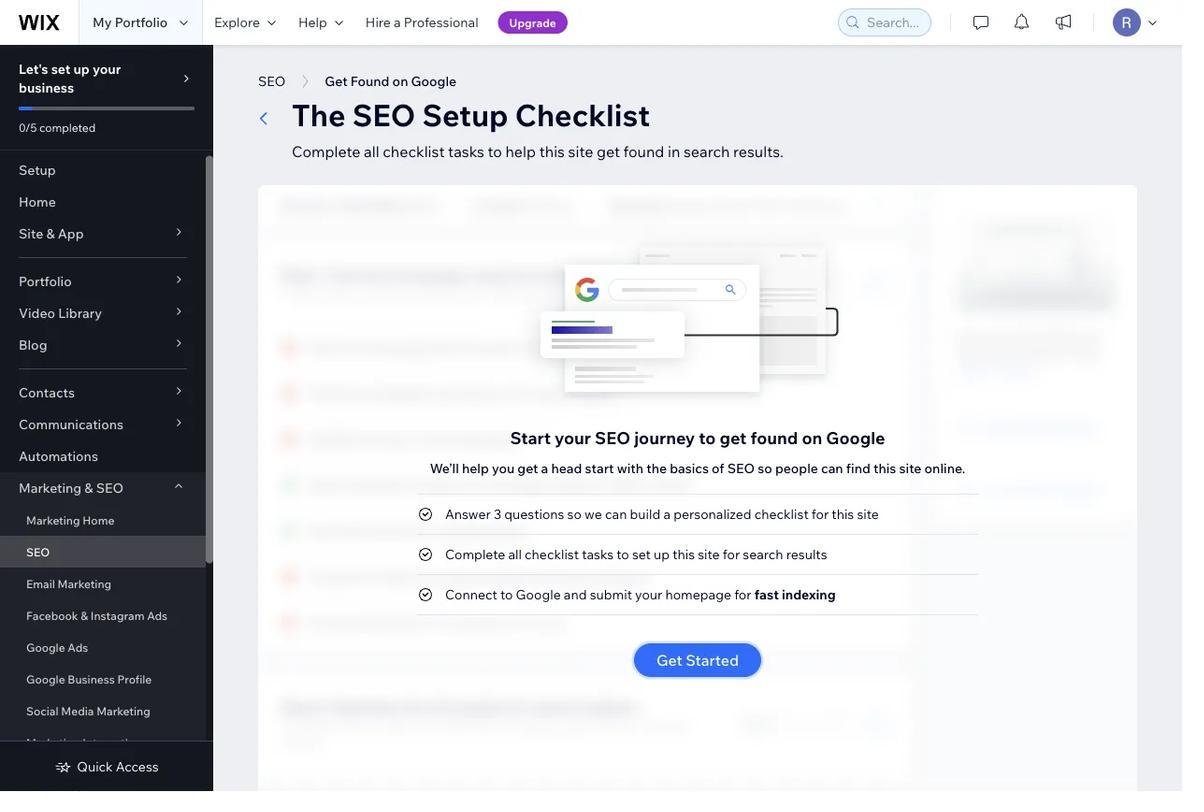 Task type: describe. For each thing, give the bounding box(es) containing it.
1 horizontal spatial ads
[[147, 609, 168, 623]]

1 name from the left
[[380, 198, 411, 212]]

find inside step 2: optimize the site pages for search engines complete these tasks to make the site pages easier to find in search results.
[[611, 719, 635, 735]]

answer
[[445, 506, 491, 523]]

let's set up your business
[[19, 61, 121, 96]]

completed
[[39, 120, 96, 134]]

checklist inside the seo setup checklist complete all checklist tasks to help this site get found in search results.
[[383, 142, 445, 161]]

hire an seo expert link
[[985, 482, 1101, 498]]

email marketing
[[26, 577, 112, 591]]

0 horizontal spatial so
[[568, 506, 582, 523]]

help inside step 1: get the homepage ready for google search help get this site found online by completing these essential tasks.
[[281, 286, 310, 303]]

we'll help you get a head start with the basics of seo so people can find this site online.
[[430, 460, 966, 477]]

seo inside button
[[258, 73, 286, 89]]

get started button
[[634, 644, 762, 678]]

checklist inside the seo setup checklist complete all checklist tasks to help this site get found in search results.
[[515, 96, 650, 134]]

watch video link
[[957, 362, 1035, 379]]

blog
[[19, 337, 47, 353]]

automations link
[[0, 441, 206, 473]]

1 vertical spatial up
[[654, 547, 670, 563]]

homepage inside step 1: get the homepage ready for google search help get this site found online by completing these essential tasks.
[[390, 266, 466, 284]]

get found on google
[[325, 73, 457, 89]]

essential
[[593, 286, 647, 303]]

app
[[58, 226, 84, 242]]

seo right of
[[728, 460, 755, 477]]

tasks inside step 2: optimize the site pages for search engines complete these tasks to make the site pages easier to find in search results.
[[381, 719, 413, 735]]

brand
[[345, 198, 377, 212]]

start your seo journey to get found on google
[[510, 427, 886, 448]]

hire for hire an seo expert
[[985, 482, 1011, 498]]

started
[[686, 651, 739, 670]]

2 vertical spatial a
[[664, 506, 671, 523]]

to up we'll help you get a head start with the basics of seo so people can find this site online.
[[699, 427, 716, 448]]

& for marketing
[[85, 480, 93, 496]]

learning
[[1016, 419, 1070, 436]]

2/7
[[826, 277, 844, 291]]

1 vertical spatial all
[[509, 547, 522, 563]]

& for facebook
[[81, 609, 88, 623]]

1 horizontal spatial pages
[[515, 719, 553, 735]]

online
[[425, 286, 462, 303]]

media
[[61, 704, 94, 718]]

0 horizontal spatial ads
[[68, 641, 88, 655]]

search up easier
[[531, 698, 578, 717]]

this inside the seo setup checklist complete all checklist tasks to help this site get found in search results.
[[540, 142, 565, 161]]

hub
[[1072, 419, 1098, 436]]

& for site
[[46, 226, 55, 242]]

hire a professional
[[366, 14, 479, 30]]

completing
[[483, 286, 553, 303]]

we
[[585, 506, 603, 523]]

on inside get found on google button
[[393, 73, 408, 89]]

facebook & instagram ads link
[[0, 600, 206, 632]]

1 term from the left
[[757, 198, 784, 212]]

the inside step 1: get the homepage ready for google search help get this site found online by completing these essential tasks.
[[363, 266, 386, 284]]

tasks.
[[650, 286, 685, 303]]

the
[[292, 96, 346, 134]]

to up ic google image
[[501, 587, 513, 603]]

see
[[957, 328, 981, 345]]

this up indexing
[[832, 506, 855, 523]]

step 2: optimize the site pages for search engines heading
[[281, 696, 720, 719]]

by
[[465, 286, 480, 303]]

how
[[984, 328, 1010, 345]]

questions
[[505, 506, 565, 523]]

automations
[[19, 448, 98, 465]]

search inside step 1: get the homepage ready for google search help get this site found online by completing these essential tasks.
[[594, 266, 644, 284]]

upgrade
[[510, 15, 557, 29]]

1 vertical spatial a
[[541, 460, 549, 477]]

connect
[[445, 587, 498, 603]]

site.
[[1078, 345, 1103, 362]]

2 vertical spatial found
[[751, 427, 799, 448]]

found for checklist
[[624, 142, 665, 161]]

1 horizontal spatial checklist
[[525, 547, 579, 563]]

2 location from the left
[[575, 198, 621, 212]]

0 vertical spatial pages
[[459, 698, 503, 717]]

1 horizontal spatial home
[[83, 513, 115, 527]]

3
[[494, 506, 502, 523]]

0/5 completed
[[19, 120, 96, 134]]

video inside see how the seo setup checklist helps this site. watch video
[[999, 362, 1035, 379]]

access
[[116, 759, 159, 775]]

marketing home link
[[0, 504, 206, 536]]

1,
[[787, 198, 795, 212]]

make
[[431, 719, 464, 735]]

facebook
[[26, 609, 78, 623]]

online.
[[925, 460, 966, 477]]

2 horizontal spatial your
[[636, 587, 663, 603]]

1 horizontal spatial on
[[802, 427, 823, 448]]

communications
[[19, 416, 124, 433]]

seo up start
[[595, 427, 631, 448]]

build
[[630, 506, 661, 523]]

helps
[[1017, 345, 1050, 362]]

social media marketing link
[[0, 695, 206, 727]]

quick access
[[77, 759, 159, 775]]

google inside google ads link
[[26, 641, 65, 655]]

google ads link
[[0, 632, 206, 663]]

answer 3 questions so we can build a personalized checklist for this site
[[445, 506, 879, 523]]

step 1: get the homepage ready for google search help get this site found online by completing these essential tasks.
[[281, 266, 685, 303]]

seo learning hub
[[985, 419, 1098, 436]]

seo up the email
[[26, 545, 50, 559]]

marketing up integrations
[[97, 704, 150, 718]]

marketing & seo
[[19, 480, 124, 496]]

for down personalized
[[723, 547, 740, 563]]

portfolio inside portfolio popup button
[[19, 273, 72, 290]]

site
[[19, 226, 43, 242]]

get right you
[[518, 460, 539, 477]]

2 term from the left
[[885, 198, 912, 212]]

google inside get found on google button
[[411, 73, 457, 89]]

ic google image
[[432, 615, 564, 632]]

marketing & seo button
[[0, 473, 206, 504]]

watch
[[957, 362, 996, 379]]

the right optimize
[[403, 698, 426, 717]]

business
[[19, 80, 74, 96]]

setup link
[[0, 154, 206, 186]]

seo button
[[249, 67, 295, 95]]

results
[[787, 547, 828, 563]]

step 1: get the homepage ready for google search heading
[[281, 264, 685, 286]]

library
[[58, 305, 102, 321]]

1 vertical spatial set
[[632, 547, 651, 563]]

1 horizontal spatial search
[[718, 198, 755, 212]]

site inside the seo setup checklist complete all checklist tasks to help this site get found in search results.
[[569, 142, 594, 161]]

integrations
[[83, 736, 147, 750]]

1 horizontal spatial homepage
[[666, 587, 732, 603]]

0 vertical spatial a
[[394, 14, 401, 30]]

1 vertical spatial tasks
[[582, 547, 614, 563]]

indexing
[[782, 587, 836, 603]]

help inside button
[[298, 14, 327, 30]]

1:
[[318, 266, 330, 284]]

complete inside step 2: optimize the site pages for search engines complete these tasks to make the site pages easier to find in search results.
[[281, 719, 341, 735]]

personalized
[[674, 506, 752, 523]]

optimize
[[334, 698, 399, 717]]

complete all checklist tasks to set up this site for search results
[[445, 547, 828, 563]]

0 vertical spatial find
[[847, 460, 871, 477]]

: for keywords
[[664, 198, 667, 212]]

start
[[510, 427, 551, 448]]

sidebar element
[[0, 45, 213, 793]]

people
[[776, 460, 819, 477]]

in inside the seo setup checklist complete all checklist tasks to help this site get found in search results.
[[668, 142, 681, 161]]

help button
[[287, 0, 355, 45]]

results. inside the seo setup checklist complete all checklist tasks to help this site get found in search results.
[[734, 142, 784, 161]]

: for location
[[521, 198, 524, 212]]

0 horizontal spatial home
[[19, 194, 56, 210]]

keywords : business search term 1, business search term 2
[[610, 198, 921, 212]]

engines
[[582, 698, 638, 717]]

my
[[93, 14, 112, 30]]

all inside the seo setup checklist complete all checklist tasks to help this site get found in search results.
[[364, 142, 380, 161]]

seo link
[[0, 536, 206, 568]]

set inside let's set up your business
[[51, 61, 71, 77]]

business or brand name : business name
[[281, 198, 497, 212]]

checklist inside see how the seo setup checklist helps this site. watch video
[[957, 345, 1014, 362]]

Search... field
[[862, 9, 926, 36]]

step for step 2: optimize the site pages for search engines
[[281, 698, 315, 717]]

for left fast
[[735, 587, 752, 603]]

to down engines
[[596, 719, 608, 735]]

the inside see how the seo setup checklist helps this site. watch video
[[1013, 328, 1033, 345]]

location : business location
[[474, 198, 621, 212]]

submit
[[590, 587, 633, 603]]

my portfolio
[[93, 14, 168, 30]]

help inside the seo setup checklist complete all checklist tasks to help this site get found in search results.
[[506, 142, 536, 161]]

email
[[26, 577, 55, 591]]



Task type: vqa. For each thing, say whether or not it's contained in the screenshot.
first Group image from the bottom
no



Task type: locate. For each thing, give the bounding box(es) containing it.
pages up make
[[459, 698, 503, 717]]

to left make
[[416, 719, 428, 735]]

for up completing
[[514, 266, 535, 284]]

get
[[597, 142, 620, 161], [313, 286, 333, 303], [720, 427, 747, 448], [518, 460, 539, 477]]

to inside the seo setup checklist complete all checklist tasks to help this site get found in search results.
[[488, 142, 502, 161]]

1 horizontal spatial results.
[[734, 142, 784, 161]]

explore
[[214, 14, 260, 30]]

homepage up online
[[390, 266, 466, 284]]

business right keywords
[[669, 198, 716, 212]]

hire a professional link
[[355, 0, 490, 45]]

get left found
[[325, 73, 348, 89]]

quick
[[77, 759, 113, 775]]

get down 1:
[[313, 286, 333, 303]]

1 horizontal spatial a
[[541, 460, 549, 477]]

find right people
[[847, 460, 871, 477]]

this down answer 3 questions so we can build a personalized checklist for this site
[[673, 547, 695, 563]]

0 vertical spatial home
[[19, 194, 56, 210]]

search down get started on the bottom of the page
[[652, 719, 692, 735]]

results. up keywords : business search term 1, business search term 2
[[734, 142, 784, 161]]

seo down the explore
[[258, 73, 286, 89]]

found left online
[[386, 286, 422, 303]]

all up brand
[[364, 142, 380, 161]]

0 horizontal spatial in
[[638, 719, 649, 735]]

name right brand
[[380, 198, 411, 212]]

site & app button
[[0, 218, 206, 250]]

on up people
[[802, 427, 823, 448]]

seo inside popup button
[[96, 480, 124, 496]]

hire left an
[[985, 482, 1011, 498]]

contacts
[[19, 385, 75, 401]]

quick access button
[[55, 759, 159, 776]]

we'll
[[430, 460, 459, 477]]

your
[[93, 61, 121, 77], [555, 427, 591, 448], [636, 587, 663, 603]]

portfolio button
[[0, 266, 206, 298]]

1 horizontal spatial found
[[624, 142, 665, 161]]

hire for hire a professional
[[366, 14, 391, 30]]

this inside step 1: get the homepage ready for google search help get this site found online by completing these essential tasks.
[[336, 286, 358, 303]]

2 vertical spatial checklist
[[525, 547, 579, 563]]

get started
[[657, 651, 739, 670]]

found inside step 1: get the homepage ready for google search help get this site found online by completing these essential tasks.
[[386, 286, 422, 303]]

3 : from the left
[[664, 198, 667, 212]]

setup inside the seo setup checklist complete all checklist tasks to help this site get found in search results.
[[422, 96, 509, 134]]

business right 1,
[[797, 198, 844, 212]]

seo down automations link
[[96, 480, 124, 496]]

term left '2'
[[885, 198, 912, 212]]

0 vertical spatial complete
[[292, 142, 361, 161]]

1 vertical spatial in
[[638, 719, 649, 735]]

get up of
[[720, 427, 747, 448]]

blog button
[[0, 329, 206, 361]]

1 horizontal spatial your
[[555, 427, 591, 448]]

the
[[363, 266, 386, 284], [1013, 328, 1033, 345], [647, 460, 667, 477], [403, 698, 426, 717], [467, 719, 487, 735]]

homepage up 'get started' popup button
[[666, 587, 732, 603]]

the right make
[[467, 719, 487, 735]]

marketing home
[[26, 513, 115, 527]]

1 horizontal spatial video
[[999, 362, 1035, 379]]

marketing for &
[[19, 480, 82, 496]]

communications button
[[0, 409, 206, 441]]

0 horizontal spatial location
[[474, 198, 521, 212]]

0 horizontal spatial set
[[51, 61, 71, 77]]

name
[[380, 198, 411, 212], [466, 198, 497, 212]]

step inside step 1: get the homepage ready for google search help get this site found online by completing these essential tasks.
[[281, 266, 315, 284]]

2 horizontal spatial tasks
[[582, 547, 614, 563]]

marketing up facebook & instagram ads
[[58, 577, 112, 591]]

0 vertical spatial portfolio
[[115, 14, 168, 30]]

0 horizontal spatial found
[[386, 286, 422, 303]]

basics
[[670, 460, 709, 477]]

0 vertical spatial setup
[[422, 96, 509, 134]]

setup inside see how the seo setup checklist helps this site. watch video
[[1066, 328, 1103, 345]]

keywords
[[610, 198, 664, 212]]

get for get found on google
[[325, 73, 348, 89]]

step left 2:
[[281, 698, 315, 717]]

marketing for integrations
[[26, 736, 80, 750]]

business inside sidebar element
[[68, 672, 115, 686]]

a left head on the bottom left of page
[[541, 460, 549, 477]]

tasks inside the seo setup checklist complete all checklist tasks to help this site get found in search results.
[[448, 142, 485, 161]]

0 vertical spatial step
[[281, 266, 315, 284]]

site
[[569, 142, 594, 161], [361, 286, 383, 303], [900, 460, 922, 477], [858, 506, 879, 523], [698, 547, 720, 563], [430, 698, 456, 717], [490, 719, 512, 735]]

1 vertical spatial help
[[281, 286, 310, 303]]

0 vertical spatial these
[[556, 286, 590, 303]]

0 horizontal spatial these
[[344, 719, 378, 735]]

fast
[[755, 587, 779, 603]]

1 horizontal spatial term
[[885, 198, 912, 212]]

2 horizontal spatial search
[[846, 198, 883, 212]]

2
[[915, 198, 921, 212]]

1 vertical spatial setup
[[19, 162, 56, 178]]

on
[[393, 73, 408, 89], [802, 427, 823, 448]]

1 horizontal spatial location
[[575, 198, 621, 212]]

setup down get found on google button
[[422, 96, 509, 134]]

term left 1,
[[757, 198, 784, 212]]

marketing for home
[[26, 513, 80, 527]]

0 vertical spatial get
[[325, 73, 348, 89]]

get inside the seo setup checklist complete all checklist tasks to help this site get found in search results.
[[597, 142, 620, 161]]

step inside step 2: optimize the site pages for search engines complete these tasks to make the site pages easier to find in search results.
[[281, 698, 315, 717]]

up down answer 3 questions so we can build a personalized checklist for this site
[[654, 547, 670, 563]]

& right site
[[46, 226, 55, 242]]

in
[[668, 142, 681, 161], [638, 719, 649, 735]]

let's
[[19, 61, 48, 77]]

help
[[298, 14, 327, 30], [281, 286, 310, 303]]

found up people
[[751, 427, 799, 448]]

for
[[514, 266, 535, 284], [812, 506, 829, 523], [723, 547, 740, 563], [735, 587, 752, 603], [506, 698, 527, 717]]

complete
[[292, 142, 361, 161], [445, 547, 506, 563], [281, 719, 341, 735]]

for down ic google image
[[506, 698, 527, 717]]

hire an seo expert
[[985, 482, 1101, 498]]

setup inside sidebar element
[[19, 162, 56, 178]]

ads right instagram
[[147, 609, 168, 623]]

facebook & instagram ads
[[26, 609, 168, 623]]

an
[[1014, 482, 1029, 498]]

location up essential
[[575, 198, 621, 212]]

find down engines
[[611, 719, 635, 735]]

1 horizontal spatial help
[[506, 142, 536, 161]]

business
[[281, 198, 329, 212], [417, 198, 463, 212], [526, 198, 573, 212], [669, 198, 716, 212], [797, 198, 844, 212], [68, 672, 115, 686]]

head
[[552, 460, 582, 477]]

0 horizontal spatial portfolio
[[19, 273, 72, 290]]

results. inside step 2: optimize the site pages for search engines complete these tasks to make the site pages easier to find in search results.
[[281, 736, 325, 752]]

these left essential
[[556, 286, 590, 303]]

0 vertical spatial all
[[364, 142, 380, 161]]

name up step 1: get the homepage ready for google search heading
[[466, 198, 497, 212]]

social
[[26, 704, 59, 718]]

contacts button
[[0, 377, 206, 409]]

profile
[[117, 672, 152, 686]]

video inside dropdown button
[[19, 305, 55, 321]]

video library button
[[0, 298, 206, 329]]

business down the seo setup checklist complete all checklist tasks to help this site get found in search results.
[[526, 198, 573, 212]]

your inside let's set up your business
[[93, 61, 121, 77]]

1 vertical spatial results.
[[281, 736, 325, 752]]

social media marketing
[[26, 704, 150, 718]]

get up keywords
[[597, 142, 620, 161]]

to up location : business location
[[488, 142, 502, 161]]

google ads
[[26, 641, 88, 655]]

0 horizontal spatial a
[[394, 14, 401, 30]]

1 horizontal spatial set
[[632, 547, 651, 563]]

0 horizontal spatial help
[[462, 460, 489, 477]]

marketing integrations link
[[0, 727, 206, 759]]

7/19
[[822, 717, 844, 731]]

homepage
[[390, 266, 466, 284], [666, 587, 732, 603]]

on right found
[[393, 73, 408, 89]]

can right we
[[605, 506, 627, 523]]

seo learning hub link
[[985, 419, 1098, 436]]

0 horizontal spatial checklist
[[515, 96, 650, 134]]

step 2: optimize the site pages for search engines complete these tasks to make the site pages easier to find in search results.
[[281, 698, 692, 752]]

google inside step 1: get the homepage ready for google search help get this site found online by completing these essential tasks.
[[538, 266, 591, 284]]

1 horizontal spatial in
[[668, 142, 681, 161]]

2 step from the top
[[281, 698, 315, 717]]

1 vertical spatial found
[[386, 286, 422, 303]]

found for the
[[386, 286, 422, 303]]

1 vertical spatial ads
[[68, 641, 88, 655]]

home
[[19, 194, 56, 210], [83, 513, 115, 527]]

1 horizontal spatial so
[[758, 460, 773, 477]]

complete up connect
[[445, 547, 506, 563]]

with
[[617, 460, 644, 477]]

set up "connect to google and submit your homepage for fast indexing"
[[632, 547, 651, 563]]

expert
[[1062, 482, 1101, 498]]

1 step from the top
[[281, 266, 315, 284]]

seo down get found on google button
[[353, 96, 416, 134]]

search up essential
[[594, 266, 644, 284]]

1 horizontal spatial checklist
[[957, 345, 1014, 362]]

this inside see how the seo setup checklist helps this site. watch video
[[1053, 345, 1075, 362]]

these down optimize
[[344, 719, 378, 735]]

this left site.
[[1053, 345, 1075, 362]]

search inside the seo setup checklist complete all checklist tasks to help this site get found in search results.
[[684, 142, 730, 161]]

1 vertical spatial hire
[[985, 482, 1011, 498]]

1 vertical spatial help
[[462, 460, 489, 477]]

seo left the learning
[[985, 419, 1013, 436]]

0 horizontal spatial setup
[[19, 162, 56, 178]]

0 vertical spatial on
[[393, 73, 408, 89]]

results. down 2:
[[281, 736, 325, 752]]

site & app
[[19, 226, 84, 242]]

search up fast
[[743, 547, 784, 563]]

all down questions
[[509, 547, 522, 563]]

for inside step 2: optimize the site pages for search engines complete these tasks to make the site pages easier to find in search results.
[[506, 698, 527, 717]]

2 horizontal spatial found
[[751, 427, 799, 448]]

0 vertical spatial help
[[298, 14, 327, 30]]

search up keywords : business search term 1, business search term 2
[[684, 142, 730, 161]]

1 vertical spatial homepage
[[666, 587, 732, 603]]

this left online.
[[874, 460, 897, 477]]

pages left easier
[[515, 719, 553, 735]]

2 : from the left
[[521, 198, 524, 212]]

0 horizontal spatial your
[[93, 61, 121, 77]]

0 horizontal spatial term
[[757, 198, 784, 212]]

google inside google business profile link
[[26, 672, 65, 686]]

: up the tasks.
[[664, 198, 667, 212]]

1 : from the left
[[411, 198, 414, 212]]

0 horizontal spatial video
[[19, 305, 55, 321]]

get left started
[[657, 651, 683, 670]]

video down helps
[[999, 362, 1035, 379]]

1 vertical spatial get
[[333, 266, 359, 284]]

your down my
[[93, 61, 121, 77]]

1 vertical spatial on
[[802, 427, 823, 448]]

& right facebook
[[81, 609, 88, 623]]

0 horizontal spatial find
[[611, 719, 635, 735]]

get inside step 1: get the homepage ready for google search help get this site found online by completing these essential tasks.
[[333, 266, 359, 284]]

0 vertical spatial so
[[758, 460, 773, 477]]

get for get started
[[657, 651, 683, 670]]

up
[[73, 61, 90, 77], [654, 547, 670, 563]]

0 vertical spatial homepage
[[390, 266, 466, 284]]

: right brand
[[411, 198, 414, 212]]

: down the seo setup checklist complete all checklist tasks to help this site get found in search results.
[[521, 198, 524, 212]]

0 horizontal spatial hire
[[366, 14, 391, 30]]

1 horizontal spatial up
[[654, 547, 670, 563]]

2 vertical spatial tasks
[[381, 719, 413, 735]]

seo inside see how the seo setup checklist helps this site. watch video
[[1036, 328, 1063, 345]]

you
[[492, 460, 515, 477]]

1 vertical spatial checklist
[[755, 506, 809, 523]]

up inside let's set up your business
[[73, 61, 90, 77]]

0 vertical spatial &
[[46, 226, 55, 242]]

the right 1:
[[363, 266, 386, 284]]

1 vertical spatial pages
[[515, 719, 553, 735]]

0 horizontal spatial :
[[411, 198, 414, 212]]

seo inside the seo setup checklist complete all checklist tasks to help this site get found in search results.
[[353, 96, 416, 134]]

1 vertical spatial so
[[568, 506, 582, 523]]

for up results
[[812, 506, 829, 523]]

checklist down questions
[[525, 547, 579, 563]]

ads
[[147, 609, 168, 623], [68, 641, 88, 655]]

0 horizontal spatial all
[[364, 142, 380, 161]]

1 vertical spatial your
[[555, 427, 591, 448]]

0 vertical spatial hire
[[366, 14, 391, 30]]

1 vertical spatial complete
[[445, 547, 506, 563]]

0 vertical spatial video
[[19, 305, 55, 321]]

business left 'or' at the left
[[281, 198, 329, 212]]

business up social media marketing
[[68, 672, 115, 686]]

help left you
[[462, 460, 489, 477]]

to
[[488, 142, 502, 161], [699, 427, 716, 448], [617, 547, 630, 563], [501, 587, 513, 603], [416, 719, 428, 735], [596, 719, 608, 735]]

portfolio right my
[[115, 14, 168, 30]]

portfolio up video library
[[19, 273, 72, 290]]

marketing inside popup button
[[19, 480, 82, 496]]

help up location : business location
[[506, 142, 536, 161]]

0 vertical spatial results.
[[734, 142, 784, 161]]

get inside button
[[325, 73, 348, 89]]

1 vertical spatial portfolio
[[19, 273, 72, 290]]

1:12
[[1076, 278, 1099, 294]]

the right with
[[647, 460, 667, 477]]

1:12 button
[[957, 213, 1115, 312]]

1 vertical spatial home
[[83, 513, 115, 527]]

1 location from the left
[[474, 198, 521, 212]]

for inside step 1: get the homepage ready for google search help get this site found online by completing these essential tasks.
[[514, 266, 535, 284]]

1 horizontal spatial can
[[822, 460, 844, 477]]

get inside popup button
[[657, 651, 683, 670]]

site inside step 1: get the homepage ready for google search help get this site found online by completing these essential tasks.
[[361, 286, 383, 303]]

these inside step 1: get the homepage ready for google search help get this site found online by completing these essential tasks.
[[556, 286, 590, 303]]

1 vertical spatial these
[[344, 719, 378, 735]]

business right brand
[[417, 198, 463, 212]]

in inside step 2: optimize the site pages for search engines complete these tasks to make the site pages easier to find in search results.
[[638, 719, 649, 735]]

your right submit
[[636, 587, 663, 603]]

get inside step 1: get the homepage ready for google search help get this site found online by completing these essential tasks.
[[313, 286, 333, 303]]

1 horizontal spatial setup
[[422, 96, 509, 134]]

1 horizontal spatial portfolio
[[115, 14, 168, 30]]

2 vertical spatial get
[[657, 651, 683, 670]]

0 horizontal spatial homepage
[[390, 266, 466, 284]]

2 vertical spatial complete
[[281, 719, 341, 735]]

ads up google business profile
[[68, 641, 88, 655]]

step left 1:
[[281, 266, 315, 284]]

video library
[[19, 305, 102, 321]]

0 vertical spatial ads
[[147, 609, 168, 623]]

checklist
[[383, 142, 445, 161], [755, 506, 809, 523], [525, 547, 579, 563]]

checklist up results
[[755, 506, 809, 523]]

this down 'or' at the left
[[336, 286, 358, 303]]

term
[[757, 198, 784, 212], [885, 198, 912, 212]]

0 horizontal spatial checklist
[[383, 142, 445, 161]]

0 vertical spatial can
[[822, 460, 844, 477]]

location up ready
[[474, 198, 521, 212]]

seo
[[258, 73, 286, 89], [353, 96, 416, 134], [1036, 328, 1063, 345], [985, 419, 1013, 436], [595, 427, 631, 448], [728, 460, 755, 477], [96, 480, 124, 496], [1031, 482, 1059, 498], [26, 545, 50, 559]]

marketing down the marketing & seo
[[26, 513, 80, 527]]

2 horizontal spatial setup
[[1066, 328, 1103, 345]]

find
[[847, 460, 871, 477], [611, 719, 635, 735]]

found
[[351, 73, 390, 89]]

1 vertical spatial find
[[611, 719, 635, 735]]

found inside the seo setup checklist complete all checklist tasks to help this site get found in search results.
[[624, 142, 665, 161]]

checklist up business or brand name : business name
[[383, 142, 445, 161]]

complete inside the seo setup checklist complete all checklist tasks to help this site get found in search results.
[[292, 142, 361, 161]]

marketing integrations
[[26, 736, 147, 750]]

video up blog
[[19, 305, 55, 321]]

home link
[[0, 186, 206, 218]]

to up submit
[[617, 547, 630, 563]]

seo right an
[[1031, 482, 1059, 498]]

complete down 2:
[[281, 719, 341, 735]]

this up location : business location
[[540, 142, 565, 161]]

1 vertical spatial can
[[605, 506, 627, 523]]

1 vertical spatial video
[[999, 362, 1035, 379]]

get found on google button
[[316, 67, 466, 95]]

0 vertical spatial found
[[624, 142, 665, 161]]

step for step 1: get the homepage ready for google search
[[281, 266, 315, 284]]

search left 1,
[[718, 198, 755, 212]]

these inside step 2: optimize the site pages for search engines complete these tasks to make the site pages easier to find in search results.
[[344, 719, 378, 735]]

1 horizontal spatial name
[[466, 198, 497, 212]]

setup down 0/5
[[19, 162, 56, 178]]

& down automations link
[[85, 480, 93, 496]]

2 name from the left
[[466, 198, 497, 212]]

0 horizontal spatial results.
[[281, 736, 325, 752]]

get right 1:
[[333, 266, 359, 284]]

1 horizontal spatial all
[[509, 547, 522, 563]]

0 horizontal spatial name
[[380, 198, 411, 212]]



